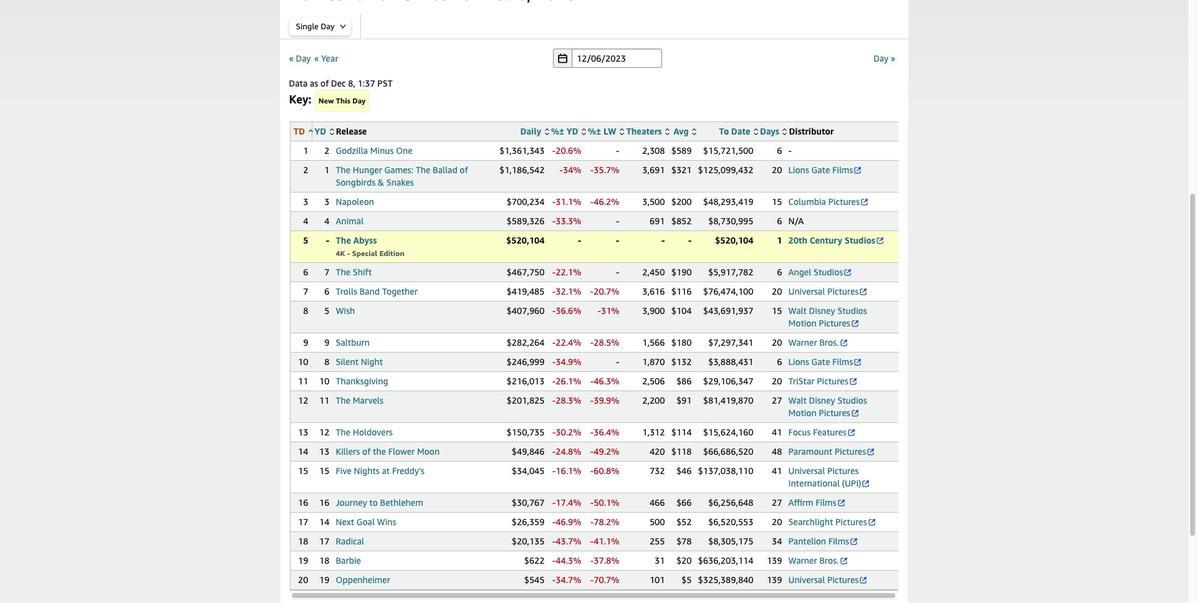 Task type: locate. For each thing, give the bounding box(es) containing it.
7 for 7 the shift
[[324, 267, 330, 277]]

5 for 5 wish
[[324, 306, 330, 316]]

0 horizontal spatial 14
[[298, 446, 308, 457]]

$132
[[671, 357, 692, 367]]

the up the killers
[[336, 427, 351, 438]]

disney down tristar pictures link
[[809, 395, 835, 406]]

- for -78.2%
[[590, 517, 594, 528]]

1 horizontal spatial 11
[[319, 395, 330, 406]]

gate up tristar pictures link
[[812, 357, 830, 367]]

studios down angel studios link
[[838, 306, 867, 316]]

calendar image
[[558, 53, 567, 63]]

pictures for $137,038,110
[[827, 466, 859, 476]]

0 horizontal spatial 3
[[303, 196, 308, 207]]

11 down '10 thanksgiving'
[[319, 395, 330, 406]]

41 for universal pictures international (upi)
[[772, 466, 782, 476]]

2 motion from the top
[[788, 408, 817, 418]]

2 %± from the left
[[588, 126, 601, 137]]

17 for 17
[[298, 517, 308, 528]]

release
[[336, 126, 367, 137]]

$125,099,432
[[698, 165, 754, 175]]

« left year on the top left of the page
[[314, 53, 319, 63]]

12 left 11 the marvels
[[298, 395, 308, 406]]

3 for 3 napoleon
[[324, 196, 330, 207]]

as
[[310, 78, 318, 89]]

46.3%
[[594, 376, 620, 387]]

-39.9%
[[590, 395, 620, 406]]

day left dropdown image
[[321, 21, 335, 31]]

the down 4k
[[336, 267, 351, 277]]

0 vertical spatial bros.
[[820, 337, 839, 348]]

$520,104 down $8,730,995
[[715, 235, 754, 246]]

18 for 18 barbie
[[319, 556, 330, 566]]

44.3%
[[556, 556, 581, 566]]

0 vertical spatial 11
[[298, 376, 308, 387]]

- for -17.4%
[[552, 498, 556, 508]]

2 139 from the top
[[767, 575, 782, 586]]

41 for focus features
[[772, 427, 782, 438]]

2 universal from the top
[[788, 466, 825, 476]]

five nights at freddy's link
[[336, 466, 425, 476]]

1 vertical spatial walt disney studios motion pictures
[[788, 395, 867, 418]]

lions gate films link up columbia pictures
[[788, 165, 863, 175]]

« up data
[[289, 53, 294, 63]]

warner bros. down pantelion films
[[788, 556, 839, 566]]

lions gate films up columbia pictures
[[788, 165, 853, 175]]

0 vertical spatial 41
[[772, 427, 782, 438]]

0 vertical spatial 7
[[324, 267, 330, 277]]

motion for 27
[[788, 408, 817, 418]]

the hunger games: the ballad of songbirds & snakes link
[[336, 165, 468, 188]]

20 up 34
[[772, 517, 782, 528]]

one
[[396, 145, 413, 156]]

0 vertical spatial walt disney studios motion pictures link
[[788, 306, 867, 329]]

1 41 from the top
[[772, 427, 782, 438]]

1 warner bros. from the top
[[788, 337, 839, 348]]

the for 1 the hunger games: the ballad of songbirds & snakes
[[336, 165, 351, 175]]

bros. down pantelion films link
[[820, 556, 839, 566]]

24.8%
[[556, 446, 581, 457]]

50.1%
[[594, 498, 620, 508]]

1 lions gate films from the top
[[788, 165, 853, 175]]

1 universal from the top
[[788, 286, 825, 297]]

lions down 6 -
[[788, 165, 809, 175]]

%± up -20.6%
[[551, 126, 564, 137]]

0 horizontal spatial of
[[321, 78, 329, 89]]

14 left next
[[319, 517, 330, 528]]

the for 12 the holdovers
[[336, 427, 351, 438]]

1 warner bros. link from the top
[[788, 337, 848, 348]]

18
[[298, 536, 308, 547], [319, 556, 330, 566]]

angel studios
[[788, 267, 843, 277]]

17 left next
[[298, 517, 308, 528]]

bros. for 20
[[820, 337, 839, 348]]

%± for %± yd
[[551, 126, 564, 137]]

0 vertical spatial warner bros.
[[788, 337, 839, 348]]

journey
[[336, 498, 367, 508]]

td
[[294, 126, 305, 137], [294, 126, 305, 137]]

walt disney studios motion pictures link down angel studios link
[[788, 306, 867, 329]]

0 vertical spatial 18
[[298, 536, 308, 547]]

20 for warner bros.
[[772, 337, 782, 348]]

yd left release
[[315, 126, 326, 137]]

disney
[[809, 306, 835, 316], [809, 395, 835, 406]]

1 vertical spatial 12
[[319, 427, 330, 438]]

0 vertical spatial 8
[[303, 306, 308, 316]]

1 horizontal spatial 17
[[319, 536, 330, 547]]

0 vertical spatial universal pictures
[[788, 286, 859, 297]]

1 horizontal spatial 10
[[319, 376, 330, 387]]

6 left n/a
[[777, 216, 782, 226]]

11 left '10 thanksgiving'
[[298, 376, 308, 387]]

warner bros. for 139
[[788, 556, 839, 566]]

1 vertical spatial of
[[460, 165, 468, 175]]

19 for 19
[[298, 556, 308, 566]]

$118
[[671, 446, 692, 457]]

2 gate from the top
[[812, 357, 830, 367]]

pantelion
[[788, 536, 826, 547]]

0 horizontal spatial «
[[289, 53, 294, 63]]

0 horizontal spatial 10
[[298, 357, 308, 367]]

2,308
[[642, 145, 665, 156]]

pictures for $48,293,419
[[828, 196, 860, 207]]

1 universal pictures link from the top
[[788, 286, 868, 297]]

walt disney studios motion pictures
[[788, 306, 867, 329], [788, 395, 867, 418]]

0 vertical spatial warner
[[788, 337, 817, 348]]

- for -28.3%
[[552, 395, 556, 406]]

20 left tristar
[[772, 376, 782, 387]]

walt down angel
[[788, 306, 807, 316]]

2 lions gate films link from the top
[[788, 357, 863, 367]]

- for -44.3%
[[552, 556, 556, 566]]

motion for 15
[[788, 318, 817, 329]]

songbirds
[[336, 177, 376, 188]]

1 vertical spatial gate
[[812, 357, 830, 367]]

films up tristar pictures link
[[832, 357, 853, 367]]

7 the shift
[[324, 267, 372, 277]]

1 %± from the left
[[551, 126, 564, 137]]

4 left 4 animal
[[303, 216, 308, 226]]

films down searchlight pictures link
[[829, 536, 849, 547]]

motion up focus on the bottom right of page
[[788, 408, 817, 418]]

of right as on the left
[[321, 78, 329, 89]]

1 horizontal spatial 1
[[324, 165, 330, 175]]

studios right angel
[[814, 267, 843, 277]]

- for -37.8%
[[590, 556, 594, 566]]

- for -46.3%
[[590, 376, 594, 387]]

paramount pictures link
[[788, 446, 876, 457]]

2 16 from the left
[[319, 498, 330, 508]]

3 left 3 napoleon
[[303, 196, 308, 207]]

data
[[289, 78, 308, 89]]

lions gate films link up tristar pictures link
[[788, 357, 863, 367]]

gate up columbia pictures
[[812, 165, 830, 175]]

universal down angel
[[788, 286, 825, 297]]

single
[[296, 21, 319, 31]]

13 left 12 the holdovers
[[298, 427, 308, 438]]

1 « from the left
[[289, 53, 294, 63]]

0 vertical spatial of
[[321, 78, 329, 89]]

1 $520,104 from the left
[[506, 235, 545, 246]]

0 vertical spatial 10
[[298, 357, 308, 367]]

holdovers
[[353, 427, 393, 438]]

day »
[[874, 53, 896, 63]]

14 for 14
[[298, 446, 308, 457]]

-
[[552, 145, 556, 156], [616, 145, 620, 156], [788, 145, 792, 156], [560, 165, 563, 175], [590, 165, 594, 175], [552, 196, 556, 207], [590, 196, 594, 207], [552, 216, 556, 226], [616, 216, 620, 226], [326, 235, 330, 246], [578, 235, 581, 246], [616, 235, 620, 246], [662, 235, 665, 246], [688, 235, 692, 246], [347, 249, 350, 258], [552, 267, 556, 277], [616, 267, 620, 277], [552, 286, 556, 297], [590, 286, 594, 297], [552, 306, 556, 316], [598, 306, 601, 316], [552, 337, 556, 348], [590, 337, 594, 348], [552, 357, 556, 367], [616, 357, 620, 367], [552, 376, 556, 387], [590, 376, 594, 387], [552, 395, 556, 406], [590, 395, 594, 406], [552, 427, 556, 438], [590, 427, 594, 438], [552, 446, 556, 457], [590, 446, 594, 457], [552, 466, 556, 476], [590, 466, 594, 476], [552, 498, 556, 508], [590, 498, 594, 508], [552, 517, 556, 528], [590, 517, 594, 528], [552, 536, 556, 547], [590, 536, 594, 547], [552, 556, 556, 566], [590, 556, 594, 566], [552, 575, 556, 586], [590, 575, 594, 586]]

1 vertical spatial 14
[[319, 517, 330, 528]]

1 vertical spatial universal pictures
[[788, 575, 859, 586]]

9 left 9 saltburn
[[303, 337, 308, 348]]

13 killers of the flower moon
[[319, 446, 440, 457]]

1 bros. from the top
[[820, 337, 839, 348]]

4 for 4 animal
[[324, 216, 330, 226]]

2 « from the left
[[314, 53, 319, 63]]

0 vertical spatial warner bros. link
[[788, 337, 848, 348]]

0 horizontal spatial 13
[[298, 427, 308, 438]]

warner bros. for 20
[[788, 337, 839, 348]]

-28.3%
[[552, 395, 581, 406]]

warner bros. link for 20
[[788, 337, 848, 348]]

1 vertical spatial 2
[[303, 165, 308, 175]]

warner bros. link up tristar pictures
[[788, 337, 848, 348]]

2 4 from the left
[[324, 216, 330, 226]]

10 left silent
[[298, 357, 308, 367]]

1 horizontal spatial $520,104
[[715, 235, 754, 246]]

1 vertical spatial 1
[[324, 165, 330, 175]]

the up songbirds
[[336, 165, 351, 175]]

1 horizontal spatial 5
[[324, 306, 330, 316]]

universal pictures link down angel studios link
[[788, 286, 868, 297]]

0 horizontal spatial 9
[[303, 337, 308, 348]]

$325,389,840
[[698, 575, 754, 586]]

$30,767
[[512, 498, 545, 508]]

pictures inside universal pictures international (upi)
[[827, 466, 859, 476]]

19 for 19 oppenheimer
[[319, 575, 330, 586]]

« day link
[[289, 53, 311, 63]]

0 horizontal spatial 11
[[298, 376, 308, 387]]

6 n/a
[[777, 216, 804, 226]]

1 horizontal spatial 19
[[319, 575, 330, 586]]

12 left the holdovers link on the bottom of the page
[[319, 427, 330, 438]]

yd up 20.6%
[[567, 126, 578, 137]]

0 horizontal spatial 5
[[303, 235, 308, 246]]

37.8%
[[594, 556, 620, 566]]

2 warner from the top
[[788, 556, 817, 566]]

1 vertical spatial walt disney studios motion pictures link
[[788, 395, 867, 418]]

of left the
[[362, 446, 371, 457]]

8 left 5 wish
[[303, 306, 308, 316]]

1 vertical spatial 5
[[324, 306, 330, 316]]

1 vertical spatial 19
[[319, 575, 330, 586]]

0 vertical spatial lions gate films link
[[788, 165, 863, 175]]

killers
[[336, 446, 360, 457]]

15
[[772, 196, 782, 207], [772, 306, 782, 316], [298, 466, 308, 476], [319, 466, 330, 476]]

20 right the $76,474,100
[[772, 286, 782, 297]]

-16.1%
[[552, 466, 581, 476]]

0 vertical spatial 19
[[298, 556, 308, 566]]

0 vertical spatial 17
[[298, 517, 308, 528]]

4 animal
[[324, 216, 364, 226]]

0 horizontal spatial yd
[[315, 126, 326, 137]]

2 9 from the left
[[324, 337, 330, 348]]

theaters
[[626, 126, 662, 137]]

1 walt from the top
[[788, 306, 807, 316]]

8 left silent
[[324, 357, 330, 367]]

daily
[[520, 126, 541, 137]]

1 horizontal spatial 18
[[319, 556, 330, 566]]

7 left trolls
[[303, 286, 308, 297]]

2 27 from the top
[[772, 498, 782, 508]]

3 up 4 animal
[[324, 196, 330, 207]]

14 left the killers
[[298, 446, 308, 457]]

1 139 from the top
[[767, 556, 782, 566]]

lions gate films for 6
[[788, 357, 853, 367]]

0 vertical spatial lions
[[788, 165, 809, 175]]

2 lions gate films from the top
[[788, 357, 853, 367]]

8,
[[348, 78, 355, 89]]

2 vertical spatial universal
[[788, 575, 825, 586]]

0 horizontal spatial %±
[[551, 126, 564, 137]]

1,566
[[642, 337, 665, 348]]

studios right century
[[845, 235, 876, 246]]

$8,730,995
[[708, 216, 754, 226]]

2 universal pictures link from the top
[[788, 575, 868, 586]]

universal pictures down pantelion films link
[[788, 575, 859, 586]]

-78.2%
[[590, 517, 620, 528]]

1 27 from the top
[[772, 395, 782, 406]]

1 horizontal spatial «
[[314, 53, 319, 63]]

- for -28.5%
[[590, 337, 594, 348]]

« day « year
[[289, 53, 338, 63]]

41 up 48
[[772, 427, 782, 438]]

nights
[[354, 466, 380, 476]]

0 vertical spatial 5
[[303, 235, 308, 246]]

$26,359
[[512, 517, 545, 528]]

1 16 from the left
[[298, 498, 308, 508]]

- for -46.9%
[[552, 517, 556, 528]]

1 vertical spatial warner bros.
[[788, 556, 839, 566]]

0 horizontal spatial 19
[[298, 556, 308, 566]]

films up searchlight pictures
[[816, 498, 837, 508]]

walt disney studios motion pictures link for 27
[[788, 395, 867, 418]]

»
[[891, 53, 896, 63]]

1 vertical spatial 8
[[324, 357, 330, 367]]

9 left saltburn link
[[324, 337, 330, 348]]

2 walt from the top
[[788, 395, 807, 406]]

1 vertical spatial 27
[[772, 498, 782, 508]]

lions up tristar
[[788, 357, 809, 367]]

universal up international
[[788, 466, 825, 476]]

17 up 18 barbie
[[319, 536, 330, 547]]

0 vertical spatial 14
[[298, 446, 308, 457]]

1 motion from the top
[[788, 318, 817, 329]]

1 horizontal spatial 14
[[319, 517, 330, 528]]

1 vertical spatial 13
[[319, 446, 330, 457]]

1 vertical spatial walt
[[788, 395, 807, 406]]

20 right $7,297,341
[[772, 337, 782, 348]]

1 horizontal spatial of
[[362, 446, 371, 457]]

1 warner from the top
[[788, 337, 817, 348]]

1 vertical spatial warner
[[788, 556, 817, 566]]

0 vertical spatial 12
[[298, 395, 308, 406]]

20 left 19 oppenheimer
[[298, 575, 308, 586]]

1 4 from the left
[[303, 216, 308, 226]]

1 left godzilla
[[303, 145, 308, 156]]

0 vertical spatial gate
[[812, 165, 830, 175]]

1 horizontal spatial 13
[[319, 446, 330, 457]]

- for -36.4%
[[590, 427, 594, 438]]

0 horizontal spatial 18
[[298, 536, 308, 547]]

2 warner bros. from the top
[[788, 556, 839, 566]]

- for -16.1%
[[552, 466, 556, 476]]

days
[[760, 126, 779, 137]]

13 left the killers
[[319, 446, 330, 457]]

1 left 20th
[[777, 235, 782, 246]]

36.4%
[[594, 427, 620, 438]]

19 down 18 barbie
[[319, 575, 330, 586]]

11 for 11
[[298, 376, 308, 387]]

1 vertical spatial bros.
[[820, 556, 839, 566]]

0 vertical spatial universal
[[788, 286, 825, 297]]

1 horizontal spatial yd
[[567, 126, 578, 137]]

1 inside the 1 the hunger games: the ballad of songbirds & snakes
[[324, 165, 330, 175]]

2 $520,104 from the left
[[715, 235, 754, 246]]

9 for 9 saltburn
[[324, 337, 330, 348]]

$15,721,500
[[703, 145, 754, 156]]

$116
[[671, 286, 692, 297]]

0 horizontal spatial 8
[[303, 306, 308, 316]]

disney down angel studios link
[[809, 306, 835, 316]]

1 vertical spatial warner bros. link
[[788, 556, 848, 566]]

hunger
[[353, 165, 382, 175]]

2 bros. from the top
[[820, 556, 839, 566]]

dropdown image
[[340, 24, 346, 29]]

27 left "affirm"
[[772, 498, 782, 508]]

31
[[655, 556, 665, 566]]

-49.2%
[[590, 446, 620, 457]]

walt disney studios motion pictures down angel studios link
[[788, 306, 867, 329]]

20 for searchlight pictures
[[772, 517, 782, 528]]

new
[[318, 96, 334, 105]]

- for -39.9%
[[590, 395, 594, 406]]

walt disney studios motion pictures for 27
[[788, 395, 867, 418]]

the inside - the abyss 4k - special edition
[[336, 235, 351, 246]]

1 vertical spatial 139
[[767, 575, 782, 586]]

14 for 14 next goal wins
[[319, 517, 330, 528]]

focus features link
[[788, 427, 856, 438]]

0 vertical spatial 13
[[298, 427, 308, 438]]

1 vertical spatial universal
[[788, 466, 825, 476]]

- for -32.1%
[[552, 286, 556, 297]]

18 left the 17 radical
[[298, 536, 308, 547]]

6 right $3,888,431
[[777, 357, 782, 367]]

1 vertical spatial 7
[[303, 286, 308, 297]]

2 lions from the top
[[788, 357, 809, 367]]

bros. up tristar pictures link
[[820, 337, 839, 348]]

- for -24.8%
[[552, 446, 556, 457]]

0 vertical spatial 2
[[324, 145, 330, 156]]

0 vertical spatial 27
[[772, 395, 782, 406]]

lions gate films link for 20
[[788, 165, 863, 175]]

day left the » at the top of the page
[[874, 53, 889, 63]]

gate
[[812, 165, 830, 175], [812, 357, 830, 367]]

$78
[[676, 536, 692, 547]]

255
[[650, 536, 665, 547]]

20 down 6 -
[[772, 165, 782, 175]]

1 universal pictures from the top
[[788, 286, 859, 297]]

barbie
[[336, 556, 361, 566]]

0 vertical spatial disney
[[809, 306, 835, 316]]

3 universal from the top
[[788, 575, 825, 586]]

31.1%
[[556, 196, 581, 207]]

trolls band together link
[[336, 286, 418, 297]]

1 lions from the top
[[788, 165, 809, 175]]

5 left wish
[[324, 306, 330, 316]]

films up columbia pictures link
[[832, 165, 853, 175]]

13 for 13 killers of the flower moon
[[319, 446, 330, 457]]

1 yd from the left
[[315, 126, 326, 137]]

walt disney studios motion pictures link up features
[[788, 395, 867, 418]]

- for -46.2%
[[590, 196, 594, 207]]

0 vertical spatial 139
[[767, 556, 782, 566]]

22.1%
[[556, 267, 581, 277]]

139
[[767, 556, 782, 566], [767, 575, 782, 586]]

0 horizontal spatial 4
[[303, 216, 308, 226]]

1 lions gate films link from the top
[[788, 165, 863, 175]]

1 vertical spatial disney
[[809, 395, 835, 406]]

1 disney from the top
[[809, 306, 835, 316]]

1 horizontal spatial 4
[[324, 216, 330, 226]]

bros.
[[820, 337, 839, 348], [820, 556, 839, 566]]

tristar pictures link
[[788, 376, 858, 387]]

1 gate from the top
[[812, 165, 830, 175]]

4 left animal
[[324, 216, 330, 226]]

walt for 27
[[788, 395, 807, 406]]

2 walt disney studios motion pictures link from the top
[[788, 395, 867, 418]]

pantelion films
[[788, 536, 849, 547]]

11
[[298, 376, 308, 387], [319, 395, 330, 406]]

walt disney studios motion pictures up features
[[788, 395, 867, 418]]

27 right the $81,419,870
[[772, 395, 782, 406]]

moon
[[417, 446, 440, 457]]

2 41 from the top
[[772, 466, 782, 476]]

walt down tristar
[[788, 395, 807, 406]]

1
[[303, 145, 308, 156], [324, 165, 330, 175], [777, 235, 782, 246]]

2 walt disney studios motion pictures from the top
[[788, 395, 867, 418]]

2 horizontal spatial 1
[[777, 235, 782, 246]]

7 left the shift link
[[324, 267, 330, 277]]

1 vertical spatial lions gate films
[[788, 357, 853, 367]]

freddy's
[[392, 466, 425, 476]]

2 disney from the top
[[809, 395, 835, 406]]

0 vertical spatial walt disney studios motion pictures
[[788, 306, 867, 329]]

2 horizontal spatial of
[[460, 165, 468, 175]]

affirm
[[788, 498, 813, 508]]

$5,917,782
[[708, 267, 754, 277]]

pictures for $6,520,553
[[836, 517, 867, 528]]

the down '10 thanksgiving'
[[336, 395, 351, 406]]

walt
[[788, 306, 807, 316], [788, 395, 807, 406]]

1 vertical spatial universal pictures link
[[788, 575, 868, 586]]

4
[[303, 216, 308, 226], [324, 216, 330, 226]]

the up 4k
[[336, 235, 351, 246]]

motion down angel
[[788, 318, 817, 329]]

10 up 11 the marvels
[[319, 376, 330, 387]]

(upi)
[[842, 478, 861, 489]]

films
[[832, 165, 853, 175], [832, 357, 853, 367], [816, 498, 837, 508], [829, 536, 849, 547]]

at
[[382, 466, 390, 476]]

- for -35.7%
[[590, 165, 594, 175]]

1 vertical spatial 17
[[319, 536, 330, 547]]

1 walt disney studios motion pictures link from the top
[[788, 306, 867, 329]]

1 walt disney studios motion pictures from the top
[[788, 306, 867, 329]]

0 vertical spatial walt
[[788, 306, 807, 316]]

-17.4%
[[552, 498, 581, 508]]

9 for 9
[[303, 337, 308, 348]]

2 warner bros. link from the top
[[788, 556, 848, 566]]

warner bros. up tristar pictures
[[788, 337, 839, 348]]

3,616
[[642, 286, 665, 297]]

1 horizontal spatial %±
[[588, 126, 601, 137]]

lions gate films for 20
[[788, 165, 853, 175]]

pictures for $76,474,100
[[827, 286, 859, 297]]

0 vertical spatial lions gate films
[[788, 165, 853, 175]]

1 down yd link
[[324, 165, 330, 175]]

1 3 from the left
[[303, 196, 308, 207]]

18 left barbie on the bottom left of page
[[319, 556, 330, 566]]

warner bros. link down pantelion films
[[788, 556, 848, 566]]

1 vertical spatial 10
[[319, 376, 330, 387]]

20 for universal pictures
[[772, 286, 782, 297]]

1 horizontal spatial 3
[[324, 196, 330, 207]]

$520,104 down $589,326
[[506, 235, 545, 246]]

1 vertical spatial lions
[[788, 357, 809, 367]]

1 9 from the left
[[303, 337, 308, 348]]

2 3 from the left
[[324, 196, 330, 207]]

27
[[772, 395, 782, 406], [772, 498, 782, 508]]

key:
[[289, 92, 312, 106]]

%± left the lw
[[588, 126, 601, 137]]

20th
[[788, 235, 808, 246]]

lions gate films up tristar pictures link
[[788, 357, 853, 367]]

universal for 139
[[788, 575, 825, 586]]

0 horizontal spatial 16
[[298, 498, 308, 508]]

2
[[324, 145, 330, 156], [303, 165, 308, 175]]

universal inside universal pictures international (upi)
[[788, 466, 825, 476]]

1 horizontal spatial 7
[[324, 267, 330, 277]]

- for -30.2%
[[552, 427, 556, 438]]

warner down pantelion
[[788, 556, 817, 566]]

2 universal pictures from the top
[[788, 575, 859, 586]]

2 vertical spatial of
[[362, 446, 371, 457]]

%± lw
[[588, 126, 616, 137]]

1 vertical spatial 41
[[772, 466, 782, 476]]

3 for 3
[[303, 196, 308, 207]]

- for -49.2%
[[590, 446, 594, 457]]

- for -31%
[[598, 306, 601, 316]]

1 vertical spatial lions gate films link
[[788, 357, 863, 367]]

1 horizontal spatial 9
[[324, 337, 330, 348]]

theaters link
[[626, 126, 670, 137]]

universal pictures link down pantelion films link
[[788, 575, 868, 586]]



Task type: describe. For each thing, give the bounding box(es) containing it.
barbie link
[[336, 556, 361, 566]]

walt disney studios motion pictures link for 15
[[788, 306, 867, 329]]

columbia
[[788, 196, 826, 207]]

6 down days link
[[777, 145, 782, 156]]

2 yd from the left
[[567, 126, 578, 137]]

13 for 13
[[298, 427, 308, 438]]

$467,750
[[507, 267, 545, 277]]

-60.8%
[[590, 466, 620, 476]]

$46
[[676, 466, 692, 476]]

7 for 7
[[303, 286, 308, 297]]

28.3%
[[556, 395, 581, 406]]

%± lw link
[[588, 126, 624, 137]]

lions gate films link for 6
[[788, 357, 863, 367]]

10 for 10
[[298, 357, 308, 367]]

killers of the flower moon link
[[336, 446, 440, 457]]

- for -22.1%
[[552, 267, 556, 277]]

1 the hunger games: the ballad of songbirds & snakes
[[324, 165, 468, 188]]

$150,735
[[507, 427, 545, 438]]

of inside the 1 the hunger games: the ballad of songbirds & snakes
[[460, 165, 468, 175]]

warner for 20
[[788, 337, 817, 348]]

5 for 5
[[303, 235, 308, 246]]

journey to bethlehem link
[[336, 498, 423, 508]]

$246,999
[[507, 357, 545, 367]]

flower
[[388, 446, 415, 457]]

20 for lions gate films
[[772, 165, 782, 175]]

22.4%
[[556, 337, 581, 348]]

6 left 7 the shift
[[303, 267, 308, 277]]

- for -34.9%
[[552, 357, 556, 367]]

$190
[[671, 267, 692, 277]]

Date with format m m/d d/y y y y text field
[[572, 49, 662, 68]]

10 thanksgiving
[[319, 376, 388, 387]]

$407,960
[[507, 306, 545, 316]]

$216,013
[[507, 376, 545, 387]]

27 for walt disney studios motion pictures
[[772, 395, 782, 406]]

yd link
[[315, 126, 334, 137]]

dec
[[331, 78, 346, 89]]

lions for 20
[[788, 165, 809, 175]]

- for -41.1%
[[590, 536, 594, 547]]

1,312
[[642, 427, 665, 438]]

-34.9%
[[552, 357, 581, 367]]

2,450
[[642, 267, 665, 277]]

$321
[[671, 165, 692, 175]]

500
[[650, 517, 665, 528]]

16 for 16
[[298, 498, 308, 508]]

2 for 2 godzilla minus one
[[324, 145, 330, 156]]

12 the holdovers
[[319, 427, 393, 438]]

-31%
[[598, 306, 620, 316]]

lions for 6
[[788, 357, 809, 367]]

20.6%
[[556, 145, 581, 156]]

33.3%
[[556, 216, 581, 226]]

universal pictures for 20
[[788, 286, 859, 297]]

- for -33.3%
[[552, 216, 556, 226]]

-34%
[[560, 165, 581, 175]]

12 for 12
[[298, 395, 308, 406]]

$180
[[671, 337, 692, 348]]

- for -34%
[[560, 165, 563, 175]]

6 left trolls
[[324, 286, 330, 297]]

- for -22.4%
[[552, 337, 556, 348]]

18 for 18
[[298, 536, 308, 547]]

silent night link
[[336, 357, 383, 367]]

34
[[772, 536, 782, 547]]

- for -31.1%
[[552, 196, 556, 207]]

11 the marvels
[[319, 395, 384, 406]]

-24.8%
[[552, 446, 581, 457]]

- for -70.7%
[[590, 575, 594, 586]]

gate for 20
[[812, 165, 830, 175]]

$1,361,343
[[499, 145, 545, 156]]

20 for tristar pictures
[[772, 376, 782, 387]]

%± yd
[[551, 126, 578, 137]]

27 for affirm films
[[772, 498, 782, 508]]

next
[[336, 517, 354, 528]]

to
[[719, 126, 729, 137]]

wins
[[377, 517, 396, 528]]

pictures for $29,106,347
[[817, 376, 848, 387]]

affirm films link
[[788, 498, 846, 508]]

$636,203,114
[[698, 556, 754, 566]]

warner for 139
[[788, 556, 817, 566]]

universal pictures for 139
[[788, 575, 859, 586]]

- for -26.1%
[[552, 376, 556, 387]]

11 for 11 the marvels
[[319, 395, 330, 406]]

18 barbie
[[319, 556, 361, 566]]

walt disney studios motion pictures for 15
[[788, 306, 867, 329]]

universal for 20
[[788, 286, 825, 297]]

46.2%
[[594, 196, 620, 207]]

of for 1:37
[[321, 78, 329, 89]]

139 for warner bros.
[[767, 556, 782, 566]]

angel
[[788, 267, 811, 277]]

universal pictures link for 139
[[788, 575, 868, 586]]

28.5%
[[594, 337, 620, 348]]

43.7%
[[556, 536, 581, 547]]

$7,297,341
[[708, 337, 754, 348]]

to date
[[719, 126, 750, 137]]

2 vertical spatial 1
[[777, 235, 782, 246]]

- for -20.7%
[[590, 286, 594, 297]]

the abyss link
[[336, 235, 377, 246]]

lw
[[604, 126, 616, 137]]

day right this
[[352, 96, 366, 105]]

691
[[650, 216, 665, 226]]

139 for universal pictures
[[767, 575, 782, 586]]

$589
[[671, 145, 692, 156]]

wish link
[[336, 306, 355, 316]]

$34,045
[[512, 466, 545, 476]]

the left ballad
[[416, 165, 431, 175]]

2 for 2
[[303, 165, 308, 175]]

disney for 15
[[809, 306, 835, 316]]

universal pictures link for 20
[[788, 286, 868, 297]]

$104
[[671, 306, 692, 316]]

5 wish
[[324, 306, 355, 316]]

60.8%
[[594, 466, 620, 476]]

- for -60.8%
[[590, 466, 594, 476]]

$86
[[676, 376, 692, 387]]

$49,846
[[512, 446, 545, 457]]

pictures for $325,389,840
[[827, 575, 859, 586]]

universal for 41
[[788, 466, 825, 476]]

disney for 27
[[809, 395, 835, 406]]

%± for %± lw
[[588, 126, 601, 137]]

day left « year link
[[296, 53, 311, 63]]

6 left angel
[[777, 267, 782, 277]]

10 for 10 thanksgiving
[[319, 376, 330, 387]]

$200
[[671, 196, 692, 207]]

$91
[[676, 395, 692, 406]]

next goal wins link
[[336, 517, 396, 528]]

17 for 17 radical
[[319, 536, 330, 547]]

3,900
[[642, 306, 665, 316]]

16 for 16 journey to bethlehem
[[319, 498, 330, 508]]

15 five nights at freddy's
[[319, 466, 425, 476]]

- for -43.7%
[[552, 536, 556, 547]]

pictures for $66,686,520
[[835, 446, 866, 457]]

$1,186,542
[[499, 165, 545, 175]]

$3,888,431
[[708, 357, 754, 367]]

napoleon
[[336, 196, 374, 207]]

of for moon
[[362, 446, 371, 457]]

the for 7 the shift
[[336, 267, 351, 277]]

godzilla
[[336, 145, 368, 156]]

searchlight
[[788, 517, 833, 528]]

8 for 8 silent night
[[324, 357, 330, 367]]

-28.5%
[[590, 337, 620, 348]]

saltburn
[[336, 337, 370, 348]]

bros. for 139
[[820, 556, 839, 566]]

walt for 15
[[788, 306, 807, 316]]

the for 11 the marvels
[[336, 395, 351, 406]]

12 for 12 the holdovers
[[319, 427, 330, 438]]

warner bros. link for 139
[[788, 556, 848, 566]]

3 napoleon
[[324, 196, 374, 207]]

days link
[[760, 126, 787, 137]]

the for - the abyss 4k - special edition
[[336, 235, 351, 246]]

affirm films
[[788, 498, 837, 508]]

pst
[[377, 78, 393, 89]]

$66
[[676, 498, 692, 508]]

$8,305,175
[[708, 536, 754, 547]]

saltburn link
[[336, 337, 370, 348]]

thanksgiving
[[336, 376, 388, 387]]

trolls
[[336, 286, 357, 297]]

-36.4%
[[590, 427, 620, 438]]

0 vertical spatial 1
[[303, 145, 308, 156]]

$20,135
[[512, 536, 545, 547]]

focus
[[788, 427, 811, 438]]

- for -20.6%
[[552, 145, 556, 156]]

columbia pictures link
[[788, 196, 869, 207]]

4 for 4
[[303, 216, 308, 226]]

wish
[[336, 306, 355, 316]]



Task type: vqa. For each thing, say whether or not it's contained in the screenshot.


